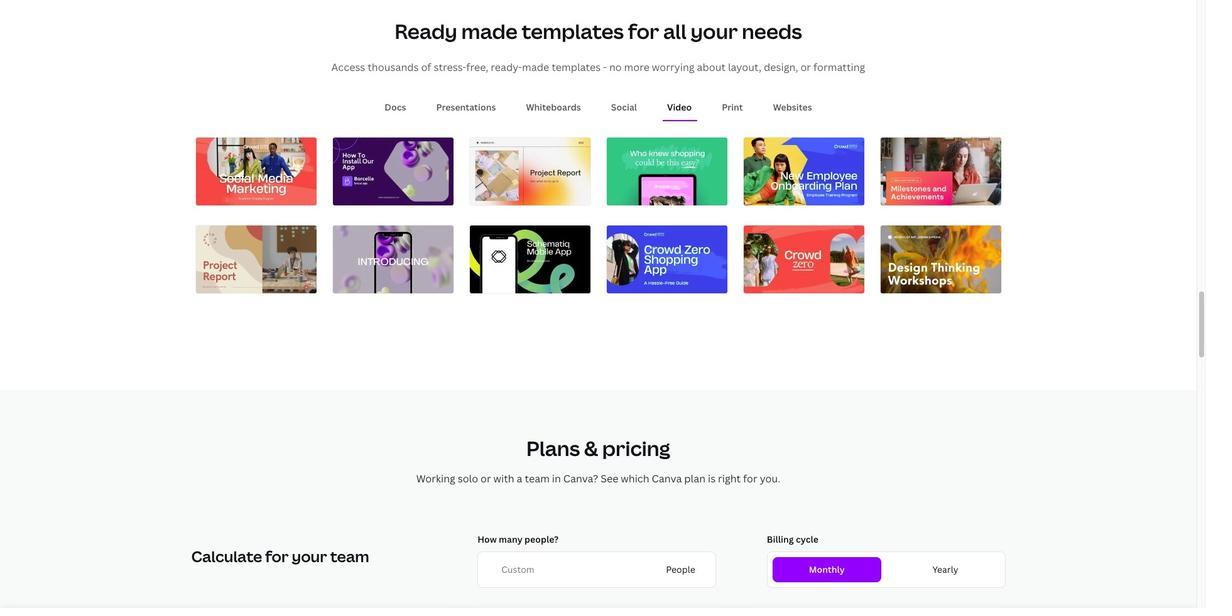 Task type: locate. For each thing, give the bounding box(es) containing it.
product documentation video in black and white lime green green bold gradient style image
[[470, 226, 591, 294]]

1 vertical spatial for
[[744, 472, 758, 486]]

social button
[[606, 96, 642, 120]]

made
[[462, 18, 518, 45], [522, 60, 550, 74]]

purple slate grey yellow product launch video image
[[333, 226, 454, 294]]

red cream and brown business hip report video image
[[196, 226, 316, 294]]

templates up access thousands of stress-free, ready-made templates - no more worrying about layout, design, or formatting on the top
[[522, 18, 624, 45]]

pink and orange gradient clean digital milestones and achievements video image
[[881, 137, 1002, 205]]

layout,
[[728, 60, 762, 74]]

websites
[[774, 101, 813, 113]]

templates left -
[[552, 60, 601, 74]]

0 horizontal spatial made
[[462, 18, 518, 45]]

social
[[611, 101, 637, 113]]

plan
[[685, 472, 706, 486]]

websites button
[[769, 96, 818, 120]]

1 vertical spatial or
[[481, 472, 491, 486]]

1 vertical spatial made
[[522, 60, 550, 74]]

you.
[[760, 472, 781, 486]]

0 vertical spatial made
[[462, 18, 518, 45]]

whiteboards button
[[521, 96, 586, 120]]

right
[[718, 472, 741, 486]]

1 horizontal spatial made
[[522, 60, 550, 74]]

0 horizontal spatial for
[[628, 18, 660, 45]]

worrying
[[652, 60, 695, 74]]

-
[[603, 60, 607, 74]]

purple modern how to install app video image
[[333, 137, 454, 205]]

solo
[[458, 472, 478, 486]]

plans
[[527, 435, 580, 462]]

1 vertical spatial templates
[[552, 60, 601, 74]]

design,
[[764, 60, 799, 74]]

video button
[[663, 96, 697, 120]]

made up the whiteboards
[[522, 60, 550, 74]]

presentations button
[[432, 96, 501, 120]]

ready
[[395, 18, 458, 45]]

1 horizontal spatial or
[[801, 60, 812, 74]]

or right solo
[[481, 472, 491, 486]]

see
[[601, 472, 619, 486]]

formatting
[[814, 60, 866, 74]]

made up free,
[[462, 18, 518, 45]]

for
[[628, 18, 660, 45], [744, 472, 758, 486]]

1 horizontal spatial for
[[744, 472, 758, 486]]

youtube intro design workshop video background image
[[881, 226, 1002, 294]]

needs
[[742, 18, 803, 45]]

for left the 'you.'
[[744, 472, 758, 486]]

in
[[552, 472, 561, 486]]

templates
[[522, 18, 624, 45], [552, 60, 601, 74]]

for left all
[[628, 18, 660, 45]]

thousands
[[368, 60, 419, 74]]

or
[[801, 60, 812, 74], [481, 472, 491, 486]]

all
[[664, 18, 687, 45]]

or right design, on the top of page
[[801, 60, 812, 74]]



Task type: describe. For each thing, give the bounding box(es) containing it.
canva?
[[564, 472, 599, 486]]

&
[[584, 435, 599, 462]]

access
[[332, 60, 365, 74]]

pricing
[[603, 435, 671, 462]]

docs
[[385, 101, 406, 113]]

canva
[[652, 472, 682, 486]]

of
[[421, 60, 432, 74]]

your
[[691, 18, 738, 45]]

video
[[668, 101, 692, 113]]

stress-
[[434, 60, 467, 74]]

more
[[625, 60, 650, 74]]

docs button
[[380, 96, 411, 120]]

team
[[525, 472, 550, 486]]

free,
[[467, 60, 489, 74]]

training video in bright red cobalt bright green chic photocentric frames style image
[[196, 137, 316, 205]]

which
[[621, 472, 650, 486]]

plans & pricing
[[527, 435, 671, 462]]

with
[[494, 472, 515, 486]]

about
[[697, 60, 726, 74]]

orange yellow professional gradient project report video image
[[470, 137, 591, 205]]

0 vertical spatial or
[[801, 60, 812, 74]]

0 vertical spatial templates
[[522, 18, 624, 45]]

media kit video in bright red white bright green chic photocentric frames style image
[[744, 226, 865, 294]]

is
[[708, 472, 716, 486]]

presentations
[[437, 101, 496, 113]]

product documentation video in bright blue white bright green chic photocentric frames style image
[[607, 226, 728, 294]]

access thousands of stress-free, ready-made templates - no more worrying about layout, design, or formatting
[[332, 60, 866, 74]]

ready-
[[491, 60, 522, 74]]

0 vertical spatial for
[[628, 18, 660, 45]]

induction and onboarding video in bright red cobalt bright green chic photocentric frames style image
[[744, 137, 865, 205]]

working solo or with a team in canva? see which canva plan is right for you.
[[417, 472, 781, 486]]

whiteboards
[[526, 101, 581, 113]]

print
[[722, 101, 743, 113]]

print button
[[717, 96, 748, 120]]

promotion video promo in bright green orange cobalt chic photocentric frames style image
[[607, 137, 728, 205]]

no
[[610, 60, 622, 74]]

ready made templates for all your needs
[[395, 18, 803, 45]]

working
[[417, 472, 456, 486]]

0 horizontal spatial or
[[481, 472, 491, 486]]

a
[[517, 472, 523, 486]]



Task type: vqa. For each thing, say whether or not it's contained in the screenshot.
the team
yes



